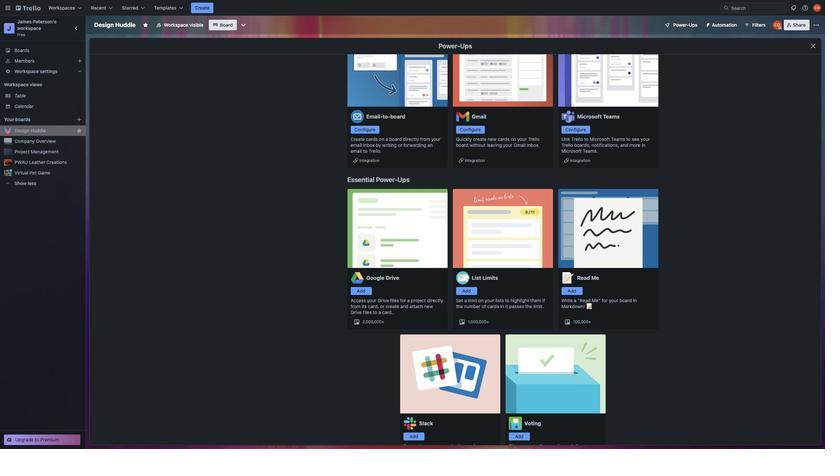 Task type: vqa. For each thing, say whether or not it's contained in the screenshot.
Read Me
yes



Task type: describe. For each thing, give the bounding box(es) containing it.
share
[[793, 22, 806, 28]]

limits
[[482, 275, 498, 281]]

📝
[[586, 304, 592, 309]]

cards inside quickly create new cards on your trello board without leaving your gmail inbox.
[[498, 136, 510, 142]]

automation
[[712, 22, 737, 28]]

google drive
[[366, 275, 399, 281]]

workspace visible
[[164, 22, 203, 28]]

read
[[577, 275, 590, 281]]

2 vertical spatial power-
[[376, 176, 398, 183]]

project management
[[14, 149, 59, 154]]

🔗 integration for gmail
[[459, 158, 485, 163]]

to inside set a limit on your lists to highlight them if the number of cards in it passes the limit.
[[505, 298, 509, 303]]

voting
[[525, 421, 541, 427]]

primary element
[[0, 0, 825, 16]]

0 notifications image
[[789, 4, 797, 12]]

templates button
[[150, 3, 187, 13]]

to left the see
[[626, 136, 631, 142]]

j
[[7, 24, 11, 32]]

a left card.
[[378, 310, 381, 315]]

upgrade to premium
[[15, 437, 59, 443]]

+ for me
[[588, 319, 591, 324]]

an
[[428, 142, 433, 148]]

without
[[470, 142, 485, 148]]

email-
[[366, 114, 383, 120]]

essential power-ups
[[347, 176, 410, 183]]

0 vertical spatial microsoft
[[577, 114, 602, 120]]

board link
[[209, 20, 237, 30]]

1 horizontal spatial ups
[[460, 42, 472, 50]]

show menu image
[[813, 22, 819, 28]]

give
[[509, 443, 518, 449]]

add button for list
[[456, 287, 477, 295]]

project
[[411, 298, 426, 303]]

list limits
[[472, 275, 498, 281]]

1 vertical spatial drive
[[378, 298, 389, 303]]

them
[[530, 298, 541, 303]]

workspaces
[[48, 5, 75, 11]]

cards inside set a limit on your lists to highlight them if the number of cards in it passes the limit.
[[487, 304, 499, 309]]

configure for microsoft teams
[[565, 127, 586, 132]]

integration for microsoft teams
[[570, 158, 590, 163]]

design huddle inside design huddle link
[[14, 128, 46, 133]]

0 horizontal spatial ups
[[398, 176, 410, 183]]

read me
[[577, 275, 599, 281]]

workspaces button
[[44, 3, 86, 13]]

workspace
[[17, 25, 41, 31]]

visible
[[189, 22, 203, 28]]

by
[[376, 142, 381, 148]]

a inside set a limit on your lists to highlight them if the number of cards in it passes the limit.
[[464, 298, 467, 303]]

1 vertical spatial microsoft
[[590, 136, 610, 142]]

connect your communication and
[[403, 443, 496, 449]]

the inside give power to the people, and allow users
[[539, 443, 546, 449]]

pwau
[[14, 159, 28, 165]]

show less button
[[0, 178, 86, 189]]

its
[[362, 304, 367, 309]]

see
[[632, 136, 639, 142]]

to inside access your drive files for a project directly from its card, or create and attach new drive files to a card.
[[373, 310, 377, 315]]

🔗 for gmail
[[459, 158, 464, 163]]

1,000,000
[[468, 319, 486, 324]]

virtual
[[14, 170, 28, 176]]

management
[[31, 149, 59, 154]]

members link
[[0, 56, 86, 66]]

number
[[464, 304, 480, 309]]

design inside 'board name' text box
[[94, 21, 114, 28]]

me
[[591, 275, 599, 281]]

inbox
[[363, 142, 375, 148]]

configure link for microsoft teams
[[561, 126, 590, 134]]

new inside access your drive files for a project directly from its card, or create and attach new drive files to a card.
[[424, 304, 433, 309]]

notifications,
[[592, 142, 619, 148]]

limit
[[468, 298, 477, 303]]

quickly create new cards on your trello board without leaving your gmail inbox.
[[456, 136, 540, 148]]

to right upgrade at the left of page
[[35, 437, 39, 443]]

virtual pet game
[[14, 170, 50, 176]]

from inside access your drive files for a project directly from its card, or create and attach new drive files to a card.
[[351, 304, 361, 309]]

starred
[[122, 5, 138, 11]]

0 horizontal spatial huddle
[[30, 128, 46, 133]]

workspace for workspace visible
[[164, 22, 188, 28]]

christina overa (christinaovera) image inside primary element
[[813, 4, 821, 12]]

teams inside link trello to microsoft teams to see your trello boards, notifications, and more in microsoft teams.
[[611, 136, 625, 142]]

to-
[[383, 114, 390, 120]]

quickly
[[456, 136, 472, 142]]

set a limit on your lists to highlight them if the number of cards in it passes the limit.
[[456, 298, 545, 309]]

open information menu image
[[802, 5, 809, 11]]

2 vertical spatial microsoft
[[561, 148, 582, 154]]

add up give
[[515, 434, 523, 439]]

workspace navigation collapse icon image
[[72, 24, 81, 33]]

to inside give power to the people, and allow users
[[534, 443, 538, 449]]

sm image
[[703, 20, 712, 29]]

markdown!
[[561, 304, 585, 309]]

your inside create cards on a board directly from your email inbox by writing or forwarding an email to trello.
[[431, 136, 441, 142]]

card,
[[368, 304, 379, 309]]

create for create cards on a board directly from your email inbox by writing or forwarding an email to trello.
[[351, 136, 365, 142]]

pwau leather creations
[[14, 159, 67, 165]]

email-to-board
[[366, 114, 405, 120]]

1 vertical spatial files
[[363, 310, 372, 315]]

from inside create cards on a board directly from your email inbox by writing or forwarding an email to trello.
[[420, 136, 430, 142]]

workspace visible button
[[152, 20, 207, 30]]

1,000,000 +
[[468, 319, 489, 324]]

inbox.
[[527, 142, 540, 148]]

upgrade
[[15, 437, 34, 443]]

your inside connect your communication and
[[423, 443, 432, 449]]

company overview link
[[14, 138, 82, 145]]

trello down link
[[561, 142, 573, 148]]

slack
[[419, 421, 433, 427]]

less
[[28, 180, 36, 186]]

your inside link trello to microsoft teams to see your trello boards, notifications, and more in microsoft teams.
[[641, 136, 650, 142]]

recent
[[91, 5, 106, 11]]

connect
[[403, 443, 421, 449]]

0 horizontal spatial the
[[456, 304, 463, 309]]

me"
[[592, 298, 601, 303]]

card.
[[382, 310, 393, 315]]

filters button
[[742, 20, 768, 30]]

1 horizontal spatial power-
[[439, 42, 460, 50]]

0 horizontal spatial christina overa (christinaovera) image
[[773, 20, 782, 30]]

100,000
[[573, 319, 588, 324]]

integration for email-to-board
[[359, 158, 379, 163]]

users
[[586, 443, 597, 449]]

limit.
[[533, 304, 544, 309]]

for for read me
[[602, 298, 608, 303]]

create for create
[[195, 5, 210, 11]]

premium
[[40, 437, 59, 443]]

add button up connect
[[403, 433, 424, 441]]

settings
[[40, 69, 58, 74]]

virtual pet game link
[[14, 170, 82, 176]]

on inside quickly create new cards on your trello board without leaving your gmail inbox.
[[511, 136, 516, 142]]

lists
[[495, 298, 504, 303]]

Board name text field
[[91, 20, 139, 30]]

pet
[[30, 170, 37, 176]]

🔗 for email-to-board
[[353, 158, 358, 163]]

workspace for workspace views
[[4, 82, 29, 87]]

free
[[17, 32, 25, 37]]

add button up give
[[509, 433, 530, 441]]

overview
[[36, 138, 56, 144]]

workspace views
[[4, 82, 42, 87]]

cards inside create cards on a board directly from your email inbox by writing or forwarding an email to trello.
[[366, 136, 378, 142]]

pwau leather creations link
[[14, 159, 82, 166]]

attach
[[410, 304, 423, 309]]

show less
[[14, 180, 36, 186]]

communication
[[433, 443, 466, 449]]

+ for drive
[[382, 319, 384, 324]]

calendar link
[[14, 103, 82, 110]]

write a "read me" for your board in markdown! 📝
[[561, 298, 637, 309]]

table
[[14, 93, 26, 98]]

or inside create cards on a board directly from your email inbox by writing or forwarding an email to trello.
[[398, 142, 402, 148]]



Task type: locate. For each thing, give the bounding box(es) containing it.
power-ups inside button
[[673, 22, 697, 28]]

add for list
[[462, 288, 471, 294]]

add for google
[[357, 288, 365, 294]]

1 horizontal spatial create
[[473, 136, 486, 142]]

🔗 down link
[[564, 158, 569, 163]]

people,
[[547, 443, 563, 449]]

2,000,000
[[362, 319, 382, 324]]

design huddle up company overview
[[14, 128, 46, 133]]

+ for limits
[[486, 319, 489, 324]]

members
[[14, 58, 34, 64]]

0 vertical spatial directly
[[403, 136, 419, 142]]

0 vertical spatial drive
[[386, 275, 399, 281]]

add button up access on the bottom of page
[[351, 287, 372, 295]]

0 horizontal spatial create
[[195, 5, 210, 11]]

0 vertical spatial in
[[642, 142, 645, 148]]

create cards on a board directly from your email inbox by writing or forwarding an email to trello.
[[351, 136, 441, 154]]

share button
[[784, 20, 810, 30]]

cards up inbox
[[366, 136, 378, 142]]

1 vertical spatial new
[[424, 304, 433, 309]]

configure link for email-to-board
[[351, 126, 379, 134]]

email left inbox
[[351, 142, 362, 148]]

1 vertical spatial create
[[351, 136, 365, 142]]

1 horizontal spatial huddle
[[115, 21, 136, 28]]

to down inbox
[[363, 148, 367, 154]]

3 configure from the left
[[565, 127, 586, 132]]

2 configure from the left
[[460, 127, 481, 132]]

2 email from the top
[[351, 148, 362, 154]]

cards down lists at the right of the page
[[487, 304, 499, 309]]

2 configure link from the left
[[456, 126, 485, 134]]

and left more
[[620, 142, 628, 148]]

to
[[584, 136, 589, 142], [626, 136, 631, 142], [363, 148, 367, 154], [505, 298, 509, 303], [373, 310, 377, 315], [35, 437, 39, 443], [534, 443, 538, 449]]

create up visible
[[195, 5, 210, 11]]

1 horizontal spatial design
[[94, 21, 114, 28]]

1 horizontal spatial 🔗 integration
[[459, 158, 485, 163]]

to right power
[[534, 443, 538, 449]]

workspace down members
[[14, 69, 39, 74]]

1 horizontal spatial power-ups
[[673, 22, 697, 28]]

2 vertical spatial in
[[500, 304, 504, 309]]

for inside write a "read me" for your board in markdown! 📝
[[602, 298, 608, 303]]

link trello to microsoft teams to see your trello boards, notifications, and more in microsoft teams.
[[561, 136, 650, 154]]

integration down without at the top right of the page
[[465, 158, 485, 163]]

0 horizontal spatial configure
[[355, 127, 375, 132]]

to down card,
[[373, 310, 377, 315]]

create inside access your drive files for a project directly from its card, or create and attach new drive files to a card.
[[386, 304, 399, 309]]

add button up limit
[[456, 287, 477, 295]]

1 vertical spatial email
[[351, 148, 362, 154]]

your
[[431, 136, 441, 142], [517, 136, 527, 142], [641, 136, 650, 142], [503, 142, 512, 148], [367, 298, 376, 303], [485, 298, 494, 303], [609, 298, 618, 303], [423, 443, 432, 449]]

configure up link
[[565, 127, 586, 132]]

2,000,000 +
[[362, 319, 384, 324]]

add up access on the bottom of page
[[357, 288, 365, 294]]

1 🔗 integration from the left
[[353, 158, 379, 163]]

your inside access your drive files for a project directly from its card, or create and attach new drive files to a card.
[[367, 298, 376, 303]]

1 horizontal spatial +
[[486, 319, 489, 324]]

1 horizontal spatial the
[[525, 304, 532, 309]]

0 horizontal spatial from
[[351, 304, 361, 309]]

1 vertical spatial gmail
[[514, 142, 526, 148]]

configure
[[355, 127, 375, 132], [460, 127, 481, 132], [565, 127, 586, 132]]

0 horizontal spatial directly
[[403, 136, 419, 142]]

0 horizontal spatial power-ups
[[439, 42, 472, 50]]

board up writing
[[389, 136, 402, 142]]

and inside link trello to microsoft teams to see your trello boards, notifications, and more in microsoft teams.
[[620, 142, 628, 148]]

3 🔗 integration from the left
[[564, 158, 590, 163]]

peterson's
[[33, 19, 57, 24]]

calendar
[[14, 103, 34, 109]]

and right the communication at right
[[467, 443, 475, 449]]

a up "markdown!"
[[574, 298, 576, 303]]

huddle inside 'board name' text box
[[115, 21, 136, 28]]

0 horizontal spatial in
[[500, 304, 504, 309]]

to up boards,
[[584, 136, 589, 142]]

board inside create cards on a board directly from your email inbox by writing or forwarding an email to trello.
[[389, 136, 402, 142]]

1 horizontal spatial on
[[478, 298, 484, 303]]

james
[[17, 19, 32, 24]]

add button
[[351, 287, 372, 295], [456, 287, 477, 295], [561, 287, 582, 295], [403, 433, 424, 441], [509, 433, 530, 441]]

board inside write a "read me" for your board in markdown! 📝
[[620, 298, 632, 303]]

3 integration from the left
[[570, 158, 590, 163]]

microsoft up boards,
[[577, 114, 602, 120]]

0 horizontal spatial power-
[[376, 176, 398, 183]]

a inside write a "read me" for your board in markdown! 📝
[[574, 298, 576, 303]]

1 horizontal spatial 🔗
[[459, 158, 464, 163]]

0 vertical spatial files
[[390, 298, 399, 303]]

0 horizontal spatial +
[[382, 319, 384, 324]]

configure for gmail
[[460, 127, 481, 132]]

+ down card.
[[382, 319, 384, 324]]

gmail left inbox.
[[514, 142, 526, 148]]

board down the quickly at the top right of page
[[456, 142, 468, 148]]

for for google drive
[[400, 298, 406, 303]]

design up company in the top of the page
[[14, 128, 29, 133]]

create up card.
[[386, 304, 399, 309]]

1 vertical spatial or
[[380, 304, 384, 309]]

power- inside button
[[673, 22, 689, 28]]

your boards with 5 items element
[[4, 116, 67, 124]]

🔗 for microsoft teams
[[564, 158, 569, 163]]

company
[[14, 138, 35, 144]]

cards up leaving
[[498, 136, 510, 142]]

🔗 integration
[[353, 158, 379, 163], [459, 158, 485, 163], [564, 158, 590, 163]]

trello.
[[369, 148, 382, 154]]

gmail up without at the top right of the page
[[472, 114, 486, 120]]

2 horizontal spatial ups
[[689, 22, 697, 28]]

a up writing
[[386, 136, 388, 142]]

ups inside power-ups button
[[689, 22, 697, 28]]

boards
[[14, 47, 29, 53]]

0 vertical spatial new
[[488, 136, 496, 142]]

🔗 integration down trello.
[[353, 158, 379, 163]]

0 vertical spatial create
[[473, 136, 486, 142]]

integration down trello.
[[359, 158, 379, 163]]

christina overa (christinaovera) image right open information menu 'icon'
[[813, 4, 821, 12]]

for
[[400, 298, 406, 303], [602, 298, 608, 303]]

new inside quickly create new cards on your trello board without leaving your gmail inbox.
[[488, 136, 496, 142]]

workspace inside dropdown button
[[14, 69, 39, 74]]

1 vertical spatial from
[[351, 304, 361, 309]]

email left trello.
[[351, 148, 362, 154]]

search image
[[724, 5, 729, 11]]

highlight
[[511, 298, 529, 303]]

1 vertical spatial directly
[[427, 298, 443, 303]]

1 for from the left
[[400, 298, 406, 303]]

1 horizontal spatial for
[[602, 298, 608, 303]]

and left "allow"
[[564, 443, 572, 449]]

0 vertical spatial or
[[398, 142, 402, 148]]

1 vertical spatial design huddle
[[14, 128, 46, 133]]

board inside quickly create new cards on your trello board without leaving your gmail inbox.
[[456, 142, 468, 148]]

2 horizontal spatial on
[[511, 136, 516, 142]]

2 horizontal spatial 🔗 integration
[[564, 158, 590, 163]]

teams up link trello to microsoft teams to see your trello boards, notifications, and more in microsoft teams.
[[603, 114, 620, 120]]

workspace settings
[[14, 69, 58, 74]]

access
[[351, 298, 366, 303]]

2 vertical spatial ups
[[398, 176, 410, 183]]

on inside create cards on a board directly from your email inbox by writing or forwarding an email to trello.
[[379, 136, 384, 142]]

huddle down 'starred'
[[115, 21, 136, 28]]

customize views image
[[240, 22, 247, 28]]

configure for email-to-board
[[355, 127, 375, 132]]

microsoft up 'notifications,'
[[590, 136, 610, 142]]

integration down "teams."
[[570, 158, 590, 163]]

a right set
[[464, 298, 467, 303]]

for left project
[[400, 298, 406, 303]]

configure link up inbox
[[351, 126, 379, 134]]

game
[[38, 170, 50, 176]]

2 + from the left
[[486, 319, 489, 324]]

in inside write a "read me" for your board in markdown! 📝
[[633, 298, 637, 303]]

add button for google
[[351, 287, 372, 295]]

it
[[505, 304, 508, 309]]

1 horizontal spatial configure link
[[456, 126, 485, 134]]

workspace down the templates popup button
[[164, 22, 188, 28]]

2 horizontal spatial integration
[[570, 158, 590, 163]]

more
[[630, 142, 640, 148]]

0 horizontal spatial for
[[400, 298, 406, 303]]

2 horizontal spatial configure
[[565, 127, 586, 132]]

0 horizontal spatial files
[[363, 310, 372, 315]]

1 + from the left
[[382, 319, 384, 324]]

board
[[220, 22, 233, 28]]

directly up forwarding
[[403, 136, 419, 142]]

starred icon image
[[76, 128, 82, 133]]

microsoft teams
[[577, 114, 620, 120]]

to up it
[[505, 298, 509, 303]]

workspace up table
[[4, 82, 29, 87]]

create inside button
[[195, 5, 210, 11]]

create up inbox
[[351, 136, 365, 142]]

forwarding
[[403, 142, 426, 148]]

huddle up company overview
[[30, 128, 46, 133]]

1 horizontal spatial gmail
[[514, 142, 526, 148]]

board right email-
[[390, 114, 405, 120]]

or right writing
[[398, 142, 402, 148]]

3 configure link from the left
[[561, 126, 590, 134]]

your inside set a limit on your lists to highlight them if the number of cards in it passes the limit.
[[485, 298, 494, 303]]

configure up the quickly at the top right of page
[[460, 127, 481, 132]]

access your drive files for a project directly from its card, or create and attach new drive files to a card.
[[351, 298, 443, 315]]

workspace settings button
[[0, 66, 86, 77]]

1 vertical spatial teams
[[611, 136, 625, 142]]

microsoft
[[577, 114, 602, 120], [590, 136, 610, 142], [561, 148, 582, 154]]

table link
[[14, 93, 82, 99]]

give power to the people, and allow users
[[509, 443, 597, 449]]

0 horizontal spatial on
[[379, 136, 384, 142]]

configure link
[[351, 126, 379, 134], [456, 126, 485, 134], [561, 126, 590, 134]]

drive down access on the bottom of page
[[351, 310, 362, 315]]

james peterson's workspace free
[[17, 19, 58, 37]]

2 vertical spatial drive
[[351, 310, 362, 315]]

directly
[[403, 136, 419, 142], [427, 298, 443, 303]]

project management link
[[14, 149, 82, 155]]

on
[[379, 136, 384, 142], [511, 136, 516, 142], [478, 298, 484, 303]]

or up card.
[[380, 304, 384, 309]]

star or unstar board image
[[143, 22, 148, 28]]

0 horizontal spatial or
[[380, 304, 384, 309]]

creations
[[46, 159, 67, 165]]

on inside set a limit on your lists to highlight them if the number of cards in it passes the limit.
[[478, 298, 484, 303]]

🔗 down the quickly at the top right of page
[[459, 158, 464, 163]]

back to home image
[[16, 3, 41, 13]]

and inside access your drive files for a project directly from its card, or create and attach new drive files to a card.
[[400, 304, 408, 309]]

christina overa (christinaovera) image right filters
[[773, 20, 782, 30]]

j link
[[4, 23, 14, 34]]

gmail inside quickly create new cards on your trello board without leaving your gmail inbox.
[[514, 142, 526, 148]]

drive up card,
[[378, 298, 389, 303]]

create inside create cards on a board directly from your email inbox by writing or forwarding an email to trello.
[[351, 136, 365, 142]]

teams up 'notifications,'
[[611, 136, 625, 142]]

0 vertical spatial from
[[420, 136, 430, 142]]

directly inside access your drive files for a project directly from its card, or create and attach new drive files to a card.
[[427, 298, 443, 303]]

the left the people,
[[539, 443, 546, 449]]

the down them at the bottom of the page
[[525, 304, 532, 309]]

1 vertical spatial christina overa (christinaovera) image
[[773, 20, 782, 30]]

workspace
[[164, 22, 188, 28], [14, 69, 39, 74], [4, 82, 29, 87]]

"read
[[578, 298, 591, 303]]

create button
[[191, 3, 213, 13]]

1 horizontal spatial christina overa (christinaovera) image
[[813, 4, 821, 12]]

0 vertical spatial ups
[[689, 22, 697, 28]]

configure link for gmail
[[456, 126, 485, 134]]

🔗 integration down without at the top right of the page
[[459, 158, 485, 163]]

1 horizontal spatial files
[[390, 298, 399, 303]]

1 horizontal spatial or
[[398, 142, 402, 148]]

if
[[542, 298, 545, 303]]

2 horizontal spatial +
[[588, 319, 591, 324]]

essential
[[347, 176, 374, 183]]

1 vertical spatial design
[[14, 128, 29, 133]]

files up card.
[[390, 298, 399, 303]]

workspace for workspace settings
[[14, 69, 39, 74]]

drive right google
[[386, 275, 399, 281]]

create up without at the top right of the page
[[473, 136, 486, 142]]

3 🔗 from the left
[[564, 158, 569, 163]]

+ down 📝
[[588, 319, 591, 324]]

for inside access your drive files for a project directly from its card, or create and attach new drive files to a card.
[[400, 298, 406, 303]]

from up "an"
[[420, 136, 430, 142]]

a
[[386, 136, 388, 142], [407, 298, 410, 303], [464, 298, 467, 303], [574, 298, 576, 303], [378, 310, 381, 315]]

in inside set a limit on your lists to highlight them if the number of cards in it passes the limit.
[[500, 304, 504, 309]]

1 vertical spatial create
[[386, 304, 399, 309]]

design huddle link
[[14, 127, 74, 134]]

0 horizontal spatial configure link
[[351, 126, 379, 134]]

your
[[4, 117, 14, 122]]

create
[[195, 5, 210, 11], [351, 136, 365, 142]]

0 vertical spatial design
[[94, 21, 114, 28]]

project
[[14, 149, 30, 154]]

writing
[[382, 142, 397, 148]]

design
[[94, 21, 114, 28], [14, 128, 29, 133]]

+ down set a limit on your lists to highlight them if the number of cards in it passes the limit.
[[486, 319, 489, 324]]

integration for gmail
[[465, 158, 485, 163]]

design huddle down recent dropdown button
[[94, 21, 136, 28]]

views
[[30, 82, 42, 87]]

1 configure from the left
[[355, 127, 375, 132]]

huddle
[[115, 21, 136, 28], [30, 128, 46, 133]]

2 🔗 integration from the left
[[459, 158, 485, 163]]

0 vertical spatial teams
[[603, 114, 620, 120]]

3 + from the left
[[588, 319, 591, 324]]

and inside connect your communication and
[[467, 443, 475, 449]]

microsoft down boards,
[[561, 148, 582, 154]]

1 horizontal spatial create
[[351, 136, 365, 142]]

write
[[561, 298, 573, 303]]

configure link up link
[[561, 126, 590, 134]]

board right me"
[[620, 298, 632, 303]]

add up write
[[568, 288, 576, 294]]

1 vertical spatial huddle
[[30, 128, 46, 133]]

in inside link trello to microsoft teams to see your trello boards, notifications, and more in microsoft teams.
[[642, 142, 645, 148]]

for right me"
[[602, 298, 608, 303]]

0 horizontal spatial gmail
[[472, 114, 486, 120]]

add up limit
[[462, 288, 471, 294]]

this member is an admin of this board. image
[[779, 27, 781, 30]]

new down project
[[424, 304, 433, 309]]

directly right project
[[427, 298, 443, 303]]

to inside create cards on a board directly from your email inbox by writing or forwarding an email to trello.
[[363, 148, 367, 154]]

1 vertical spatial power-ups
[[439, 42, 472, 50]]

0 vertical spatial design huddle
[[94, 21, 136, 28]]

add up connect
[[410, 434, 418, 439]]

2 horizontal spatial configure link
[[561, 126, 590, 134]]

1 🔗 from the left
[[353, 158, 358, 163]]

new up leaving
[[488, 136, 496, 142]]

1 vertical spatial in
[[633, 298, 637, 303]]

show
[[14, 180, 26, 186]]

boards link
[[0, 45, 86, 56]]

create inside quickly create new cards on your trello board without leaving your gmail inbox.
[[473, 136, 486, 142]]

configure up inbox
[[355, 127, 375, 132]]

add button up write
[[561, 287, 582, 295]]

2 🔗 from the left
[[459, 158, 464, 163]]

1 horizontal spatial directly
[[427, 298, 443, 303]]

0 horizontal spatial integration
[[359, 158, 379, 163]]

boards
[[15, 117, 31, 122]]

0 horizontal spatial 🔗 integration
[[353, 158, 379, 163]]

your inside write a "read me" for your board in markdown! 📝
[[609, 298, 618, 303]]

power-ups button
[[660, 20, 701, 30]]

2 for from the left
[[602, 298, 608, 303]]

2 horizontal spatial power-
[[673, 22, 689, 28]]

of
[[482, 304, 486, 309]]

from down access on the bottom of page
[[351, 304, 361, 309]]

design down recent dropdown button
[[94, 21, 114, 28]]

create
[[473, 136, 486, 142], [386, 304, 399, 309]]

add for read
[[568, 288, 576, 294]]

directly inside create cards on a board directly from your email inbox by writing or forwarding an email to trello.
[[403, 136, 419, 142]]

power-ups
[[673, 22, 697, 28], [439, 42, 472, 50]]

list
[[472, 275, 481, 281]]

google
[[366, 275, 384, 281]]

the down set
[[456, 304, 463, 309]]

0 vertical spatial power-
[[673, 22, 689, 28]]

🔗 integration down boards,
[[564, 158, 590, 163]]

0 horizontal spatial design
[[14, 128, 29, 133]]

add button for read
[[561, 287, 582, 295]]

2 integration from the left
[[465, 158, 485, 163]]

1 vertical spatial ups
[[460, 42, 472, 50]]

0 horizontal spatial design huddle
[[14, 128, 46, 133]]

🔗 up "essential"
[[353, 158, 358, 163]]

1 horizontal spatial design huddle
[[94, 21, 136, 28]]

1 integration from the left
[[359, 158, 379, 163]]

0 vertical spatial workspace
[[164, 22, 188, 28]]

or inside access your drive files for a project directly from its card, or create and attach new drive files to a card.
[[380, 304, 384, 309]]

1 horizontal spatial configure
[[460, 127, 481, 132]]

trello inside quickly create new cards on your trello board without leaving your gmail inbox.
[[528, 136, 540, 142]]

🔗 integration for email-to-board
[[353, 158, 379, 163]]

1 horizontal spatial from
[[420, 136, 430, 142]]

0 vertical spatial huddle
[[115, 21, 136, 28]]

files down its
[[363, 310, 372, 315]]

and inside give power to the people, and allow users
[[564, 443, 572, 449]]

a up attach
[[407, 298, 410, 303]]

cards
[[366, 136, 378, 142], [498, 136, 510, 142], [487, 304, 499, 309]]

0 vertical spatial christina overa (christinaovera) image
[[813, 4, 821, 12]]

configure link up the quickly at the top right of page
[[456, 126, 485, 134]]

a inside create cards on a board directly from your email inbox by writing or forwarding an email to trello.
[[386, 136, 388, 142]]

🔗 integration for microsoft teams
[[564, 158, 590, 163]]

2 horizontal spatial the
[[539, 443, 546, 449]]

0 horizontal spatial new
[[424, 304, 433, 309]]

trello up boards,
[[571, 136, 583, 142]]

1 configure link from the left
[[351, 126, 379, 134]]

Search field
[[721, 3, 787, 13]]

workspace inside button
[[164, 22, 188, 28]]

0 vertical spatial gmail
[[472, 114, 486, 120]]

trello up inbox.
[[528, 136, 540, 142]]

1 email from the top
[[351, 142, 362, 148]]

christina overa (christinaovera) image
[[813, 4, 821, 12], [773, 20, 782, 30]]

add board image
[[76, 117, 82, 122]]

and left attach
[[400, 304, 408, 309]]

set
[[456, 298, 463, 303]]

2 vertical spatial workspace
[[4, 82, 29, 87]]

1 vertical spatial workspace
[[14, 69, 39, 74]]

0 vertical spatial create
[[195, 5, 210, 11]]

2 horizontal spatial in
[[642, 142, 645, 148]]

recent button
[[87, 3, 117, 13]]

design huddle inside 'board name' text box
[[94, 21, 136, 28]]



